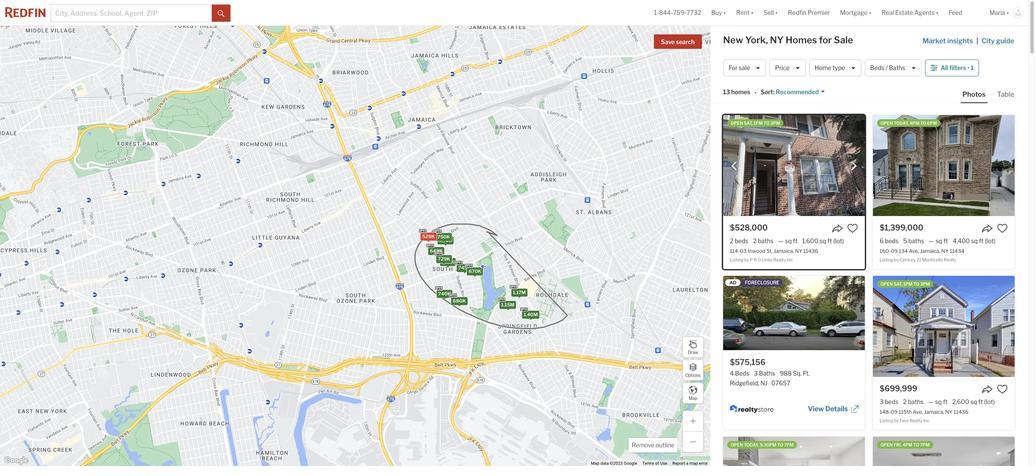 Task type: locate. For each thing, give the bounding box(es) containing it.
to right fri,
[[914, 442, 920, 448]]

160-
[[880, 248, 891, 254]]

jamaica, for $699,999
[[925, 409, 945, 415]]

134
[[899, 248, 908, 254]]

table button
[[996, 90, 1017, 102]]

ny left 11434
[[942, 248, 949, 254]]

2
[[730, 237, 734, 245], [753, 237, 757, 245], [904, 398, 907, 405]]

0 vertical spatial 4pm
[[910, 121, 920, 126]]

baths right 5
[[909, 237, 925, 245]]

sat, down century at the bottom
[[894, 282, 903, 287]]

(lot) for $1,399,000
[[985, 237, 996, 245]]

0 vertical spatial favorite button image
[[997, 223, 1008, 234]]

sq up '148-09 115th ave, jamaica, ny 11436 listing by fave realty inc'
[[936, 398, 942, 405]]

1 horizontal spatial sat,
[[894, 282, 903, 287]]

listing down 148-
[[880, 418, 894, 423]]

jamaica, inside '148-09 115th ave, jamaica, ny 11436 listing by fave realty inc'
[[925, 409, 945, 415]]

0 horizontal spatial 2 baths
[[753, 237, 774, 245]]

sell ▾ button
[[759, 0, 783, 25]]

baths for $699,999
[[908, 398, 924, 405]]

beds / baths button
[[865, 59, 922, 76]]

▾ right rent
[[751, 9, 754, 16]]

1pm
[[754, 121, 763, 126], [904, 282, 913, 287]]

beds right 6
[[885, 237, 899, 245]]

ny down 1,600
[[795, 248, 803, 254]]

7pm right 5:30pm
[[784, 442, 794, 448]]

1 vertical spatial sat,
[[894, 282, 903, 287]]

3pm
[[771, 121, 781, 126], [921, 282, 930, 287]]

1 vertical spatial map
[[591, 461, 600, 466]]

2 horizontal spatial realty
[[944, 257, 957, 263]]

today, left '6pm'
[[894, 121, 909, 126]]

• for all filters • 1
[[968, 64, 970, 71]]

1 vertical spatial today,
[[744, 442, 759, 448]]

(lot) right 2,600
[[985, 398, 995, 405]]

listing down the 160-
[[880, 257, 894, 263]]

0 vertical spatial ave,
[[909, 248, 920, 254]]

sq right 4,400
[[972, 237, 978, 245]]

listing inside '148-09 115th ave, jamaica, ny 11436 listing by fave realty inc'
[[880, 418, 894, 423]]

4,400 sq ft (lot)
[[953, 237, 996, 245]]

outline
[[656, 442, 675, 449]]

▾ for rent ▾
[[751, 9, 754, 16]]

0 horizontal spatial realty
[[774, 257, 786, 263]]

by left p
[[745, 257, 749, 263]]

▾ right buy
[[724, 9, 726, 16]]

11436 for $699,999
[[954, 409, 969, 415]]

photo of 160-09 134 ave, jamaica, ny 11434 image
[[873, 115, 1015, 216]]

ny down 2,600
[[946, 409, 953, 415]]

sq
[[786, 237, 792, 245], [820, 237, 827, 245], [936, 237, 943, 245], [972, 237, 978, 245], [936, 398, 942, 405], [971, 398, 978, 405]]

open today, 5:30pm to 7pm
[[731, 442, 794, 448]]

inc right fave
[[924, 418, 930, 423]]

729k
[[438, 256, 450, 262]]

ave,
[[909, 248, 920, 254], [913, 409, 923, 415]]

map for map data ©2023 google
[[591, 461, 600, 466]]

inc right links
[[787, 257, 793, 263]]

1 horizontal spatial 2
[[753, 237, 757, 245]]

map
[[689, 396, 698, 401], [591, 461, 600, 466]]

0 vertical spatial open sat, 1pm to 3pm
[[731, 121, 781, 126]]

4pm left '6pm'
[[910, 121, 920, 126]]

by down 134 at the bottom
[[895, 257, 899, 263]]

2 ▾ from the left
[[751, 9, 754, 16]]

by inside 114-03 inwood st, jamaica, ny 11436 listing by p r o links realty inc
[[745, 257, 749, 263]]

(lot)
[[834, 237, 844, 245], [985, 237, 996, 245], [985, 398, 995, 405]]

670k
[[469, 268, 482, 274]]

1 horizontal spatial today,
[[894, 121, 909, 126]]

open
[[731, 121, 743, 126], [881, 121, 893, 126], [881, 282, 893, 287], [731, 442, 743, 448], [881, 442, 893, 448]]

1 vertical spatial ave,
[[913, 409, 923, 415]]

0 vertical spatial 3pm
[[771, 121, 781, 126]]

0 horizontal spatial 1pm
[[754, 121, 763, 126]]

jamaica, right st,
[[774, 248, 794, 254]]

2 up 115th
[[904, 398, 907, 405]]

— sq ft up 114-03 inwood st, jamaica, ny 11436 listing by p r o links realty inc
[[779, 237, 798, 245]]

0 vertical spatial inc
[[787, 257, 793, 263]]

listing down 114-
[[730, 257, 744, 263]]

0 vertical spatial 09
[[891, 248, 898, 254]]

1 horizontal spatial inc
[[924, 418, 930, 423]]

all filters • 1
[[941, 64, 974, 71]]

1 horizontal spatial realty
[[910, 418, 923, 423]]

13 homes •
[[724, 88, 757, 96]]

listing inside 114-03 inwood st, jamaica, ny 11436 listing by p r o links realty inc
[[730, 257, 744, 263]]

photo of 114-03 inwood st, jamaica, ny 11436 image
[[724, 115, 865, 216]]

0 horizontal spatial favorite button checkbox
[[848, 223, 859, 234]]

1 vertical spatial •
[[755, 89, 757, 96]]

realty
[[774, 257, 786, 263], [944, 257, 957, 263], [910, 418, 923, 423]]

2 7pm from the left
[[921, 442, 930, 448]]

09 left 134 at the bottom
[[891, 248, 898, 254]]

— sq ft up the monticello
[[929, 237, 949, 245]]

• inside 13 homes •
[[755, 89, 757, 96]]

open today, 4pm to 6pm
[[881, 121, 937, 126]]

realty inside '148-09 115th ave, jamaica, ny 11436 listing by fave realty inc'
[[910, 418, 923, 423]]

0 vertical spatial map
[[689, 396, 698, 401]]

redfin premier
[[789, 9, 830, 16]]

estate
[[896, 9, 914, 16]]

a
[[686, 461, 689, 466]]

map inside button
[[689, 396, 698, 401]]

today, left 5:30pm
[[744, 442, 759, 448]]

ny inside 160-09 134 ave, jamaica, ny 11434 listing by century 21 monticello realty
[[942, 248, 949, 254]]

price
[[776, 64, 790, 71]]

photo of 115-28 146th st, jamaica, ny 11436 image
[[724, 437, 865, 466]]

links
[[762, 257, 773, 263]]

1 horizontal spatial 3pm
[[921, 282, 930, 287]]

2 for $699,999
[[904, 398, 907, 405]]

6 ▾ from the left
[[1007, 9, 1010, 16]]

to right 5:30pm
[[778, 442, 784, 448]]

ft
[[793, 237, 798, 245], [828, 237, 832, 245], [944, 237, 949, 245], [980, 237, 984, 245], [944, 398, 948, 405], [979, 398, 983, 405]]

maria
[[990, 9, 1006, 16]]

open sat, 1pm to 3pm
[[731, 121, 781, 126], [881, 282, 930, 287]]

rent
[[737, 9, 750, 16]]

submit search image
[[218, 10, 225, 17]]

1 horizontal spatial 2 baths
[[904, 398, 924, 405]]

city
[[982, 37, 995, 45]]

1pm down century at the bottom
[[904, 282, 913, 287]]

1-
[[654, 9, 659, 16]]

homes
[[732, 88, 751, 96]]

▾ right sell
[[776, 9, 778, 16]]

inc inside 114-03 inwood st, jamaica, ny 11436 listing by p r o links realty inc
[[787, 257, 793, 263]]

2 baths up 115th
[[904, 398, 924, 405]]

favorite button checkbox for $1,399,000
[[997, 223, 1008, 234]]

1 favorite button image from the top
[[997, 223, 1008, 234]]

— for $699,999
[[929, 398, 934, 405]]

to down sort
[[764, 121, 770, 126]]

favorite button checkbox
[[997, 384, 1008, 395]]

report
[[673, 461, 685, 466]]

ny for $1,399,000
[[942, 248, 949, 254]]

0 horizontal spatial 7pm
[[784, 442, 794, 448]]

beds right the 3
[[885, 398, 899, 405]]

• left the 1
[[968, 64, 970, 71]]

11436 inside '148-09 115th ave, jamaica, ny 11436 listing by fave realty inc'
[[954, 409, 969, 415]]

• left sort
[[755, 89, 757, 96]]

ave, inside '148-09 115th ave, jamaica, ny 11436 listing by fave realty inc'
[[913, 409, 923, 415]]

sell ▾ button
[[764, 0, 778, 25]]

1 ▾ from the left
[[724, 9, 726, 16]]

beds
[[871, 64, 885, 71]]

favorite button image for $1,399,000
[[997, 223, 1008, 234]]

realty right links
[[774, 257, 786, 263]]

jamaica, right 115th
[[925, 409, 945, 415]]

baths
[[758, 237, 774, 245], [909, 237, 925, 245], [908, 398, 924, 405]]

beds up 03
[[735, 237, 749, 245]]

market
[[923, 37, 946, 45]]

by inside 160-09 134 ave, jamaica, ny 11434 listing by century 21 monticello realty
[[895, 257, 899, 263]]

4pm right fri,
[[903, 442, 913, 448]]

1 favorite button checkbox from the left
[[848, 223, 859, 234]]

jamaica, inside 114-03 inwood st, jamaica, ny 11436 listing by p r o links realty inc
[[774, 248, 794, 254]]

1 horizontal spatial favorite button checkbox
[[997, 223, 1008, 234]]

jamaica, for $1,399,000
[[921, 248, 941, 254]]

09 for $1,399,000
[[891, 248, 898, 254]]

2 baths up st,
[[753, 237, 774, 245]]

(lot) right 1,600
[[834, 237, 844, 245]]

0 vertical spatial today,
[[894, 121, 909, 126]]

map down options
[[689, 396, 698, 401]]

1,600
[[803, 237, 819, 245]]

0 horizontal spatial •
[[755, 89, 757, 96]]

$528,000
[[730, 223, 768, 232]]

2 beds
[[730, 237, 749, 245]]

City, Address, School, Agent, ZIP search field
[[51, 5, 212, 22]]

0 vertical spatial 2 baths
[[753, 237, 774, 245]]

listing inside 160-09 134 ave, jamaica, ny 11434 listing by century 21 monticello realty
[[880, 257, 894, 263]]

by left fave
[[895, 418, 899, 423]]

0 horizontal spatial 11436
[[804, 248, 819, 254]]

09 left 115th
[[891, 409, 898, 415]]

11436 down 2,600
[[954, 409, 969, 415]]

ave, up 21
[[909, 248, 920, 254]]

▾ right mortgage
[[869, 9, 872, 16]]

— sq ft up '148-09 115th ave, jamaica, ny 11436 listing by fave realty inc'
[[929, 398, 948, 405]]

•
[[968, 64, 970, 71], [755, 89, 757, 96]]

type
[[833, 64, 846, 71]]

0 horizontal spatial open sat, 1pm to 3pm
[[731, 121, 781, 126]]

2 favorite button checkbox from the left
[[997, 223, 1008, 234]]

real
[[882, 9, 894, 16]]

0 horizontal spatial 3pm
[[771, 121, 781, 126]]

0 horizontal spatial today,
[[744, 442, 759, 448]]

map for map
[[689, 396, 698, 401]]

2 up the inwood
[[753, 237, 757, 245]]

— sq ft for $528,000
[[779, 237, 798, 245]]

▾ right maria
[[1007, 9, 1010, 16]]

1 vertical spatial inc
[[924, 418, 930, 423]]

map left data
[[591, 461, 600, 466]]

today, for 5:30pm
[[744, 442, 759, 448]]

map data ©2023 google
[[591, 461, 638, 466]]

filters
[[950, 64, 967, 71]]

open sat, 1pm to 3pm down century at the bottom
[[881, 282, 930, 287]]

to down 21
[[914, 282, 920, 287]]

1 vertical spatial 4pm
[[903, 442, 913, 448]]

to for photo of 148-09 115th ave, jamaica, ny 11436
[[914, 282, 920, 287]]

0 vertical spatial sat,
[[744, 121, 753, 126]]

1 7pm from the left
[[784, 442, 794, 448]]

st,
[[767, 248, 773, 254]]

realty down 11434
[[944, 257, 957, 263]]

open sat, 1pm to 3pm down sort
[[731, 121, 781, 126]]

recommended button
[[775, 88, 826, 96]]

▾ for sell ▾
[[776, 9, 778, 16]]

buy ▾ button
[[707, 0, 732, 25]]

11436 down 1,600
[[804, 248, 819, 254]]

1 horizontal spatial map
[[689, 396, 698, 401]]

0 horizontal spatial map
[[591, 461, 600, 466]]

2 baths for $699,999
[[904, 398, 924, 405]]

remove
[[632, 442, 655, 449]]

ft right 1,600
[[828, 237, 832, 245]]

favorite button checkbox
[[848, 223, 859, 234], [997, 223, 1008, 234]]

1 horizontal spatial •
[[968, 64, 970, 71]]

city guide link
[[982, 36, 1017, 46]]

0 horizontal spatial inc
[[787, 257, 793, 263]]

(lot) right 4,400
[[985, 237, 996, 245]]

real estate agents ▾ button
[[877, 0, 944, 25]]

1 vertical spatial 2 baths
[[904, 398, 924, 405]]

ave, right 115th
[[913, 409, 923, 415]]

1 vertical spatial 09
[[891, 409, 898, 415]]

09 inside 160-09 134 ave, jamaica, ny 11434 listing by century 21 monticello realty
[[891, 248, 898, 254]]

2 horizontal spatial 2
[[904, 398, 907, 405]]

1pm down sort
[[754, 121, 763, 126]]

160-09 134 ave, jamaica, ny 11434 listing by century 21 monticello realty
[[880, 248, 965, 263]]

3 ▾ from the left
[[776, 9, 778, 16]]

jamaica, for $528,000
[[774, 248, 794, 254]]

— up 114-03 inwood st, jamaica, ny 11436 listing by p r o links realty inc
[[779, 237, 784, 245]]

to left '6pm'
[[921, 121, 927, 126]]

0 horizontal spatial sat,
[[744, 121, 753, 126]]

— sq ft
[[779, 237, 798, 245], [929, 237, 949, 245], [929, 398, 948, 405]]

0 vertical spatial •
[[968, 64, 970, 71]]

listing for $528,000
[[730, 257, 744, 263]]

baths up st,
[[758, 237, 774, 245]]

ave, inside 160-09 134 ave, jamaica, ny 11434 listing by century 21 monticello realty
[[909, 248, 920, 254]]

jamaica, up the monticello
[[921, 248, 941, 254]]

rent ▾
[[737, 9, 754, 16]]

save
[[661, 38, 675, 45]]

09 for $699,999
[[891, 409, 898, 415]]

(lot) for $699,999
[[985, 398, 995, 405]]

baths up 115th
[[908, 398, 924, 405]]

open for photo of 148-09 115th ave, jamaica, ny 11436
[[881, 282, 893, 287]]

3pm down 21
[[921, 282, 930, 287]]

york,
[[746, 34, 768, 45]]

homes
[[786, 34, 818, 45]]

by for $528,000
[[745, 257, 749, 263]]

7pm right fri,
[[921, 442, 930, 448]]

sq right 1,600
[[820, 237, 827, 245]]

2 up 114-
[[730, 237, 734, 245]]

redfin
[[789, 9, 807, 16]]

— up 160-09 134 ave, jamaica, ny 11434 listing by century 21 monticello realty
[[929, 237, 934, 245]]

favorite button image
[[997, 223, 1008, 234], [997, 384, 1008, 395]]

2 favorite button image from the top
[[997, 384, 1008, 395]]

3pm down ':'
[[771, 121, 781, 126]]

maria ▾
[[990, 9, 1010, 16]]

home type
[[815, 64, 846, 71]]

▾ right agents in the top right of the page
[[936, 9, 939, 16]]

11436 inside 114-03 inwood st, jamaica, ny 11436 listing by p r o links realty inc
[[804, 248, 819, 254]]

09 inside '148-09 115th ave, jamaica, ny 11436 listing by fave realty inc'
[[891, 409, 898, 415]]

baths for $528,000
[[758, 237, 774, 245]]

• inside button
[[968, 64, 970, 71]]

1 vertical spatial favorite button image
[[997, 384, 1008, 395]]

realty right fave
[[910, 418, 923, 423]]

03
[[740, 248, 747, 254]]

jamaica, inside 160-09 134 ave, jamaica, ny 11434 listing by century 21 monticello realty
[[921, 248, 941, 254]]

1 vertical spatial open sat, 1pm to 3pm
[[881, 282, 930, 287]]

sq up 114-03 inwood st, jamaica, ny 11436 listing by p r o links realty inc
[[786, 237, 792, 245]]

— up '148-09 115th ave, jamaica, ny 11436 listing by fave realty inc'
[[929, 398, 934, 405]]

1
[[971, 64, 974, 71]]

open for photo of 160-09 134 ave, jamaica, ny 11434 on the right top
[[881, 121, 893, 126]]

sat, down 13 homes •
[[744, 121, 753, 126]]

by inside '148-09 115th ave, jamaica, ny 11436 listing by fave realty inc'
[[895, 418, 899, 423]]

1 horizontal spatial 11436
[[954, 409, 969, 415]]

1 horizontal spatial 7pm
[[921, 442, 930, 448]]

remove outline
[[632, 442, 675, 449]]

inc inside '148-09 115th ave, jamaica, ny 11436 listing by fave realty inc'
[[924, 418, 930, 423]]

1 vertical spatial 11436
[[954, 409, 969, 415]]

— sq ft for $699,999
[[929, 398, 948, 405]]

map
[[690, 461, 698, 466]]

listing for $1,399,000
[[880, 257, 894, 263]]

ny inside 114-03 inwood st, jamaica, ny 11436 listing by p r o links realty inc
[[795, 248, 803, 254]]

1 horizontal spatial 1pm
[[904, 282, 913, 287]]

5:30pm
[[760, 442, 777, 448]]

ft left 2,600
[[944, 398, 948, 405]]

0 vertical spatial 11436
[[804, 248, 819, 254]]

4 ▾ from the left
[[869, 9, 872, 16]]

ny inside '148-09 115th ave, jamaica, ny 11436 listing by fave realty inc'
[[946, 409, 953, 415]]



Task type: vqa. For each thing, say whether or not it's contained in the screenshot.
$639,000
no



Task type: describe. For each thing, give the bounding box(es) containing it.
ft right 2,600
[[979, 398, 983, 405]]

to for photo of 115-28 146th st, jamaica, ny 11436
[[778, 442, 784, 448]]

1 vertical spatial 3pm
[[921, 282, 930, 287]]

home
[[815, 64, 832, 71]]

mortgage
[[841, 9, 868, 16]]

favorite button image for $699,999
[[997, 384, 1008, 395]]

p
[[750, 257, 753, 263]]

today, for 4pm
[[894, 121, 909, 126]]

premier
[[808, 9, 830, 16]]

6
[[880, 237, 884, 245]]

6 beds
[[880, 237, 899, 245]]

to for photo of 160-09 134 ave, jamaica, ny 11434 on the right top
[[921, 121, 927, 126]]

• for 13 homes •
[[755, 89, 757, 96]]

7732
[[687, 9, 701, 16]]

favorite button checkbox for $528,000
[[848, 223, 859, 234]]

save search button
[[654, 34, 702, 49]]

mortgage ▾ button
[[841, 0, 872, 25]]

for sale
[[729, 64, 750, 71]]

1 vertical spatial 1pm
[[904, 282, 913, 287]]

6pm
[[928, 121, 937, 126]]

1.40m
[[524, 312, 538, 318]]

beds for $699,999
[[885, 398, 899, 405]]

mortgage ▾ button
[[836, 0, 877, 25]]

ft right 4,400
[[980, 237, 984, 245]]

649k
[[430, 248, 443, 254]]

— sq ft for $1,399,000
[[929, 237, 949, 245]]

7pm for open fri, 4pm to 7pm
[[921, 442, 930, 448]]

sq up the monticello
[[936, 237, 943, 245]]

beds / baths
[[871, 64, 906, 71]]

1.17m
[[513, 289, 526, 295]]

options button
[[683, 360, 704, 381]]

agents
[[915, 9, 935, 16]]

▾ for maria ▾
[[1007, 9, 1010, 16]]

sale
[[739, 64, 750, 71]]

730k
[[442, 259, 455, 265]]

114-03 inwood st, jamaica, ny 11436 listing by p r o links realty inc
[[730, 248, 819, 263]]

sell ▾
[[764, 9, 778, 16]]

real estate agents ▾
[[882, 9, 939, 16]]

ft left 4,400
[[944, 237, 949, 245]]

report a map error
[[673, 461, 708, 466]]

sale
[[834, 34, 854, 45]]

ave, for $699,999
[[913, 409, 923, 415]]

2,600
[[953, 398, 970, 405]]

by for $699,999
[[895, 418, 899, 423]]

open for the photo of 120-15 145th st, jamaica, ny 11436
[[881, 442, 893, 448]]

for
[[729, 64, 738, 71]]

next button image
[[850, 162, 859, 170]]

ny for $528,000
[[795, 248, 803, 254]]

beds for $528,000
[[735, 237, 749, 245]]

▾ for buy ▾
[[724, 9, 726, 16]]

r
[[754, 257, 757, 263]]

$1,399,000
[[880, 223, 924, 232]]

photos button
[[961, 90, 996, 103]]

buy ▾ button
[[712, 0, 726, 25]]

error
[[699, 461, 708, 466]]

ny right york,
[[770, 34, 784, 45]]

ft left 1,600
[[793, 237, 798, 245]]

map region
[[0, 0, 713, 466]]

open for photo of 115-28 146th st, jamaica, ny 11436
[[731, 442, 743, 448]]

inwood
[[748, 248, 766, 254]]

1-844-759-7732
[[654, 9, 701, 16]]

by for $1,399,000
[[895, 257, 899, 263]]

ave, for $1,399,000
[[909, 248, 920, 254]]

previous button image
[[730, 162, 739, 170]]

open fri, 4pm to 7pm
[[881, 442, 930, 448]]

0 horizontal spatial 2
[[730, 237, 734, 245]]

to for the photo of 120-15 145th st, jamaica, ny 11436
[[914, 442, 920, 448]]

4,400
[[953, 237, 970, 245]]

photo of 148-09 115th ave, jamaica, ny 11436 image
[[873, 276, 1015, 377]]

700k
[[440, 237, 452, 243]]

3
[[880, 398, 884, 405]]

— for $528,000
[[779, 237, 784, 245]]

o
[[758, 257, 761, 263]]

5 baths
[[904, 237, 925, 245]]

fri,
[[894, 442, 902, 448]]

4pm for today,
[[910, 121, 920, 126]]

fave
[[900, 418, 909, 423]]

11434
[[950, 248, 965, 254]]

4pm for fri,
[[903, 442, 913, 448]]

/
[[886, 64, 888, 71]]

rent ▾ button
[[732, 0, 759, 25]]

real estate agents ▾ link
[[882, 0, 939, 25]]

sell
[[764, 9, 774, 16]]

all
[[941, 64, 949, 71]]

insights
[[948, 37, 974, 45]]

1-844-759-7732 link
[[654, 9, 701, 16]]

buy
[[712, 9, 722, 16]]

$699,999
[[880, 384, 918, 393]]

ad region
[[724, 276, 865, 430]]

1 horizontal spatial open sat, 1pm to 3pm
[[881, 282, 930, 287]]

:
[[774, 88, 775, 96]]

data
[[601, 461, 609, 466]]

3 beds
[[880, 398, 899, 405]]

of
[[656, 461, 659, 466]]

terms of use link
[[643, 461, 668, 466]]

— for $1,399,000
[[929, 237, 934, 245]]

sq right 2,600
[[971, 398, 978, 405]]

for
[[819, 34, 832, 45]]

price button
[[770, 59, 806, 76]]

7pm for open today, 5:30pm to 7pm
[[784, 442, 794, 448]]

mortgage ▾
[[841, 9, 872, 16]]

photo of 120-15 145th st, jamaica, ny 11436 image
[[873, 437, 1015, 466]]

beds for $1,399,000
[[885, 237, 899, 245]]

terms of use
[[643, 461, 668, 466]]

favorite button image
[[848, 223, 859, 234]]

realty inside 160-09 134 ave, jamaica, ny 11434 listing by century 21 monticello realty
[[944, 257, 957, 263]]

new
[[724, 34, 744, 45]]

baths
[[889, 64, 906, 71]]

google image
[[2, 455, 30, 466]]

844-
[[659, 9, 673, 16]]

realty inside 114-03 inwood st, jamaica, ny 11436 listing by p r o links realty inc
[[774, 257, 786, 263]]

1.15m
[[501, 302, 515, 308]]

©2023
[[610, 461, 623, 466]]

11436 for $528,000
[[804, 248, 819, 254]]

search
[[676, 38, 695, 45]]

680k
[[453, 298, 466, 304]]

baths for $1,399,000
[[909, 237, 925, 245]]

listing for $699,999
[[880, 418, 894, 423]]

2 for $528,000
[[753, 237, 757, 245]]

market insights | city guide
[[923, 37, 1015, 45]]

redfin premier button
[[783, 0, 836, 25]]

5 ▾ from the left
[[936, 9, 939, 16]]

1,600 sq ft (lot)
[[803, 237, 844, 245]]

2,600 sq ft (lot)
[[953, 398, 995, 405]]

recommended
[[776, 88, 819, 96]]

save search
[[661, 38, 695, 45]]

buy ▾
[[712, 9, 726, 16]]

options
[[686, 373, 701, 378]]

115th
[[899, 409, 912, 415]]

▾ for mortgage ▾
[[869, 9, 872, 16]]

0 vertical spatial 1pm
[[754, 121, 763, 126]]

ny for $699,999
[[946, 409, 953, 415]]

2 baths for $528,000
[[753, 237, 774, 245]]

feed
[[949, 9, 963, 16]]

13
[[724, 88, 730, 96]]

(lot) for $528,000
[[834, 237, 844, 245]]



